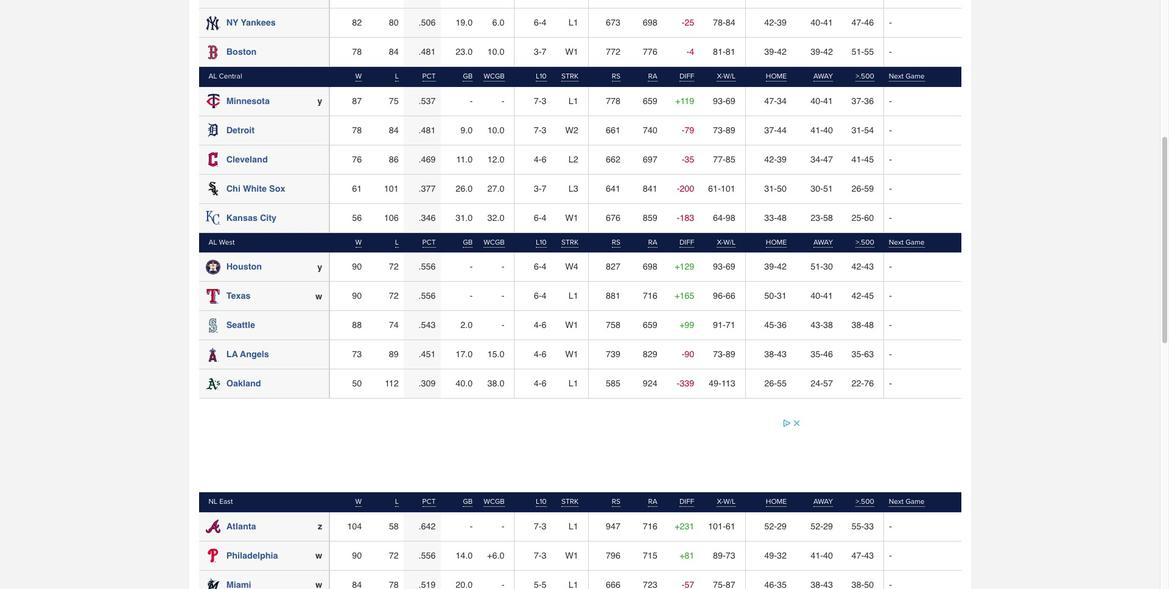 Task type: locate. For each thing, give the bounding box(es) containing it.
ra down 859
[[648, 238, 658, 247]]

0 vertical spatial 31-
[[852, 125, 865, 135]]

0 vertical spatial x-w/l
[[717, 72, 736, 81]]

41 left '37-36'
[[824, 96, 833, 106]]

698 left the +129
[[643, 262, 658, 272]]

1 698 from the top
[[643, 18, 658, 27]]

26- for 59
[[852, 184, 865, 193]]

6-4 for 881
[[534, 291, 547, 301]]

3-
[[534, 47, 542, 57], [534, 184, 542, 193]]

1 x-w/l from the top
[[717, 72, 736, 81]]

39-42 right 81
[[765, 47, 787, 57]]

x-
[[717, 72, 724, 81], [717, 238, 724, 247], [717, 498, 724, 507]]

2 6-4 from the top
[[534, 213, 547, 223]]

2 93- from the top
[[713, 262, 726, 272]]

33
[[865, 522, 874, 532]]

1 vertical spatial w
[[356, 238, 362, 247]]

89 down 71
[[726, 350, 736, 359]]

93- for 89
[[713, 96, 726, 106]]

40- right 34
[[811, 96, 824, 106]]

1 35- from the left
[[811, 350, 824, 359]]

0 vertical spatial 49-
[[709, 379, 722, 389]]

37-
[[852, 96, 865, 106], [765, 125, 777, 135]]

73 down the 101-61
[[726, 551, 736, 561]]

0 vertical spatial 26-
[[852, 184, 865, 193]]

2 w from the top
[[356, 238, 362, 247]]

+119
[[676, 96, 695, 106]]

42-39 right 78-84
[[765, 18, 787, 27]]

chi white sox
[[226, 184, 285, 193]]

chi white sox link
[[226, 184, 285, 193]]

0 vertical spatial 76
[[352, 155, 362, 164]]

4 6 from the top
[[542, 379, 547, 389]]

43-
[[811, 321, 824, 330]]

3 game from the top
[[906, 498, 925, 507]]

2 .481 from the top
[[419, 125, 436, 135]]

l1
[[569, 18, 579, 27], [569, 96, 579, 106], [569, 291, 579, 301], [569, 379, 579, 389], [569, 522, 579, 532]]

47- for 46
[[852, 18, 865, 27]]

1 .481 from the top
[[419, 47, 436, 57]]

37- down 47-34
[[765, 125, 777, 135]]

philadelphia image
[[206, 549, 220, 564]]

x-w/l up the 101-61
[[717, 498, 736, 507]]

w up 104 in the bottom of the page
[[356, 498, 362, 507]]

91-
[[713, 321, 726, 330]]

houston image
[[206, 260, 220, 275]]

45 down 54 at right
[[865, 155, 874, 164]]

31- for 50
[[765, 184, 777, 193]]

4- for 15.0
[[534, 350, 542, 359]]

2 3 from the top
[[542, 125, 547, 135]]

41-
[[811, 125, 824, 135], [852, 155, 865, 164], [811, 551, 824, 561]]

73-89 for 90
[[713, 350, 736, 359]]

42 for 51-
[[777, 262, 787, 272]]

w1
[[565, 47, 579, 57], [565, 213, 579, 223], [565, 321, 579, 330], [565, 350, 579, 359], [565, 551, 579, 561]]

1 716 from the top
[[643, 291, 658, 301]]

al west
[[209, 238, 235, 247], [209, 238, 235, 247]]

6-4 for 827
[[534, 262, 547, 272]]

1 vertical spatial home
[[766, 238, 787, 247]]

659 up 829
[[643, 321, 658, 330]]

l10 for w2
[[536, 72, 547, 81]]

2 l10 from the top
[[536, 238, 547, 247]]

w/l down 81
[[724, 72, 736, 81]]

1 vertical spatial 10.0
[[488, 125, 505, 135]]

2 vertical spatial rs
[[612, 498, 621, 507]]

x- for +129
[[717, 238, 724, 247]]

1 78 from the top
[[352, 47, 362, 57]]

41- right 32
[[811, 551, 824, 561]]

1 29 from the left
[[777, 522, 787, 532]]

41 left 47-46
[[824, 18, 833, 27]]

w1 left 758
[[565, 321, 579, 330]]

31- down '37-36'
[[852, 125, 865, 135]]

2 ra from the top
[[648, 238, 658, 247]]

0 vertical spatial 48
[[777, 213, 787, 223]]

1 vertical spatial 31-
[[765, 184, 777, 193]]

37- up 31-54
[[852, 96, 865, 106]]

la angels
[[226, 350, 269, 359]]

659 up the 740
[[643, 96, 658, 106]]

89 for w2
[[726, 125, 736, 135]]

1 vertical spatial l10
[[536, 238, 547, 247]]

1 l1 from the top
[[569, 18, 579, 27]]

advertisement element
[[359, 419, 802, 474]]

y for 90
[[318, 263, 322, 272]]

w down 56
[[356, 238, 362, 247]]

1 vertical spatial strk
[[562, 238, 579, 247]]

51-30
[[811, 262, 833, 272]]

1 vertical spatial 40-41
[[811, 96, 833, 106]]

73-89 for 79
[[713, 125, 736, 135]]

2 29 from the left
[[824, 522, 833, 532]]

42-39 for 40-41
[[765, 18, 787, 27]]

1 vertical spatial next
[[889, 238, 904, 247]]

43 for 42-
[[865, 262, 874, 272]]

93-69 up 96-66
[[713, 262, 736, 272]]

0 vertical spatial ra
[[648, 72, 658, 81]]

51- down 47-46
[[852, 47, 865, 57]]

42-39
[[765, 18, 787, 27], [765, 155, 787, 164]]

7- for 947
[[534, 522, 542, 532]]

25-60
[[852, 213, 874, 223]]

l1 for 947
[[569, 522, 579, 532]]

37- for 44
[[765, 125, 777, 135]]

46 up the '57' on the bottom of page
[[824, 350, 833, 359]]

diff up the +129
[[680, 238, 695, 247]]

0 horizontal spatial 29
[[777, 522, 787, 532]]

38-48
[[852, 321, 874, 330]]

x- down 64-
[[717, 238, 724, 247]]

2 40- from the top
[[811, 96, 824, 106]]

l1 left the 585
[[569, 379, 579, 389]]

716 for +165
[[643, 291, 658, 301]]

1 vertical spatial 55
[[777, 379, 787, 389]]

0 vertical spatial >.500
[[856, 72, 875, 81]]

716 up the 715
[[643, 522, 658, 532]]

42 for 39-
[[777, 47, 787, 57]]

1 horizontal spatial 61
[[726, 522, 736, 532]]

39-
[[765, 47, 777, 57], [811, 47, 824, 57], [765, 262, 777, 272]]

.481
[[419, 47, 436, 57], [419, 125, 436, 135]]

49-113
[[709, 379, 736, 389]]

2 vertical spatial 43
[[865, 551, 874, 561]]

away for 51-
[[814, 238, 833, 247]]

0 vertical spatial 73-89
[[713, 125, 736, 135]]

827
[[606, 262, 621, 272]]

1 vertical spatial 78
[[352, 125, 362, 135]]

ny yankees image
[[206, 16, 220, 30]]

4-6 for -
[[534, 321, 547, 330]]

41-40 for 29
[[811, 551, 833, 561]]

2 69 from the top
[[726, 262, 736, 272]]

2 w1 from the top
[[565, 213, 579, 223]]

-
[[682, 18, 685, 27], [890, 18, 893, 27], [687, 47, 690, 57], [890, 47, 893, 57], [470, 96, 473, 106], [502, 96, 505, 106], [890, 96, 893, 106], [682, 125, 685, 135], [890, 125, 893, 135], [682, 155, 685, 164], [890, 155, 893, 164], [677, 184, 680, 193], [890, 184, 893, 193], [677, 213, 680, 223], [890, 213, 893, 223], [470, 262, 473, 272], [502, 262, 505, 272], [890, 262, 893, 272], [470, 291, 473, 301], [502, 291, 505, 301], [890, 291, 893, 301], [502, 321, 505, 330], [890, 321, 893, 330], [682, 350, 685, 359], [890, 350, 893, 359], [677, 379, 680, 389], [890, 379, 893, 389], [470, 522, 473, 532], [502, 522, 505, 532], [890, 522, 893, 532], [890, 551, 893, 561]]

1 7 from the top
[[542, 47, 547, 57]]

diff
[[680, 72, 695, 81], [680, 238, 695, 247], [680, 498, 695, 507]]

15.0
[[488, 350, 505, 359]]

1 horizontal spatial 50
[[777, 184, 787, 193]]

0 vertical spatial 3-7
[[534, 47, 547, 57]]

w1 for 676
[[565, 213, 579, 223]]

1 vertical spatial 40
[[824, 551, 833, 561]]

3 diff from the top
[[680, 498, 695, 507]]

1 horizontal spatial 36
[[865, 96, 874, 106]]

2 52- from the left
[[811, 522, 824, 532]]

73 down the 88
[[352, 350, 362, 359]]

2 vertical spatial x-
[[717, 498, 724, 507]]

43 down 45-36
[[777, 350, 787, 359]]

39 down 44
[[777, 155, 787, 164]]

1 horizontal spatial 73
[[726, 551, 736, 561]]

3 ra from the top
[[648, 498, 658, 507]]

1 horizontal spatial 38-
[[852, 321, 865, 330]]

29 left "55-"
[[824, 522, 833, 532]]

1 w/l from the top
[[724, 72, 736, 81]]

diff for +231
[[680, 498, 695, 507]]

>.500 up 42-43
[[856, 238, 875, 247]]

41 up 38
[[824, 291, 833, 301]]

1 next game from the top
[[889, 72, 925, 81]]

0 vertical spatial 72
[[389, 262, 399, 272]]

5 w1 from the top
[[565, 551, 579, 561]]

36 for 37-
[[865, 96, 874, 106]]

93- right +119 at the top of page
[[713, 96, 726, 106]]

38-
[[852, 321, 865, 330], [765, 350, 777, 359]]

72 for 72
[[389, 291, 399, 301]]

1 horizontal spatial 52-
[[811, 522, 824, 532]]

1 6- from the top
[[534, 18, 542, 27]]

71
[[726, 321, 736, 330]]

2 vertical spatial l10
[[536, 498, 547, 507]]

.543
[[419, 321, 436, 330]]

2 4-6 from the top
[[534, 321, 547, 330]]

1 vertical spatial l
[[395, 238, 399, 247]]

1 vertical spatial .481
[[419, 125, 436, 135]]

0 horizontal spatial 73
[[352, 350, 362, 359]]

1 3 from the top
[[542, 96, 547, 106]]

l1 for 881
[[569, 291, 579, 301]]

3 4-6 from the top
[[534, 350, 547, 359]]

1 horizontal spatial 31-
[[852, 125, 865, 135]]

23-58
[[811, 213, 833, 223]]

3 wcgb from the top
[[484, 498, 505, 507]]

strk for 778
[[562, 72, 579, 81]]

>.500 for 42-
[[856, 238, 875, 247]]

46 for 47-
[[865, 18, 874, 27]]

61
[[352, 184, 362, 193], [726, 522, 736, 532]]

2 vertical spatial next
[[889, 498, 904, 507]]

87
[[352, 96, 362, 106]]

1 vertical spatial 73-89
[[713, 350, 736, 359]]

4-
[[534, 155, 542, 164], [534, 321, 542, 330], [534, 350, 542, 359], [534, 379, 542, 389]]

26-59
[[852, 184, 874, 193]]

gb for .537
[[463, 72, 473, 81]]

ra down 776
[[648, 72, 658, 81]]

2 strk from the top
[[562, 238, 579, 247]]

1 vertical spatial 50
[[352, 379, 362, 389]]

1 vertical spatial 3-7
[[534, 184, 547, 193]]

1 vertical spatial wcgb
[[484, 238, 505, 247]]

2 93-69 from the top
[[713, 262, 736, 272]]

0 vertical spatial 41-
[[811, 125, 824, 135]]

0 vertical spatial gb
[[463, 72, 473, 81]]

2 73-89 from the top
[[713, 350, 736, 359]]

73-
[[713, 125, 726, 135], [713, 350, 726, 359]]

1 vertical spatial 46
[[824, 350, 833, 359]]

40- left 47-46
[[811, 18, 824, 27]]

81-
[[713, 47, 726, 57]]

41-40 right 32
[[811, 551, 833, 561]]

strk down advertisement "element" at bottom
[[562, 498, 579, 507]]

1 vertical spatial 48
[[865, 321, 874, 330]]

17.0
[[456, 350, 473, 359]]

58 left '.642'
[[389, 522, 399, 532]]

0 vertical spatial y
[[318, 97, 322, 106]]

1 52- from the left
[[765, 522, 777, 532]]

2 7- from the top
[[534, 125, 542, 135]]

0 vertical spatial next
[[889, 72, 904, 81]]

35- up 22-
[[852, 350, 865, 359]]

52-29 up 49-32
[[765, 522, 787, 532]]

34-47
[[811, 155, 833, 164]]

2 vertical spatial 47-
[[852, 551, 865, 561]]

41- up 34-
[[811, 125, 824, 135]]

l1 for 778
[[569, 96, 579, 106]]

1 45 from the top
[[865, 155, 874, 164]]

boston link
[[226, 47, 257, 57]]

84 for w2
[[389, 125, 399, 135]]

48 down 31-50
[[777, 213, 787, 223]]

cleveland
[[226, 155, 268, 164]]

2 3- from the top
[[534, 184, 542, 193]]

7-3 for 947
[[534, 522, 547, 532]]

2 diff from the top
[[680, 238, 695, 247]]

2 40 from the top
[[824, 551, 833, 561]]

3 l10 from the top
[[536, 498, 547, 507]]

next for 33
[[889, 498, 904, 507]]

50 up 33-48
[[777, 184, 787, 193]]

sox
[[269, 184, 285, 193]]

gb
[[463, 72, 473, 81], [463, 238, 473, 247], [463, 498, 473, 507]]

4 for 827
[[542, 262, 547, 272]]

white
[[243, 184, 267, 193]]

1 vertical spatial 42-39
[[765, 155, 787, 164]]

1 vertical spatial 43
[[777, 350, 787, 359]]

2 10.0 from the top
[[488, 125, 505, 135]]

1 home from the top
[[766, 72, 787, 81]]

55 for 51-
[[865, 47, 874, 57]]

w1 for 796
[[565, 551, 579, 561]]

rs up 778
[[612, 72, 621, 81]]

104
[[347, 522, 362, 532]]

44
[[777, 125, 787, 135]]

1 vertical spatial 3-
[[534, 184, 542, 193]]

1 ra from the top
[[648, 72, 658, 81]]

4-6 for 15.0
[[534, 350, 547, 359]]

gb up 14.0
[[463, 498, 473, 507]]

61 up the 89-73
[[726, 522, 736, 532]]

1 vertical spatial 93-
[[713, 262, 726, 272]]

1 >.500 from the top
[[856, 72, 875, 81]]

45-
[[765, 321, 777, 330]]

40-41
[[811, 18, 833, 27], [811, 96, 833, 106], [811, 291, 833, 301]]

33-
[[765, 213, 777, 223]]

0 vertical spatial 61
[[352, 184, 362, 193]]

796
[[606, 551, 621, 561]]

93-69 right +119 at the top of page
[[713, 96, 736, 106]]

673
[[606, 18, 621, 27]]

1 vertical spatial 7
[[542, 184, 547, 193]]

2 away from the top
[[814, 238, 833, 247]]

home up 47-34
[[766, 72, 787, 81]]

kansas city link
[[226, 213, 277, 223]]

0 vertical spatial wcgb
[[484, 72, 505, 81]]

2 6 from the top
[[542, 321, 547, 330]]

w up 87
[[356, 72, 362, 81]]

x- for +231
[[717, 498, 724, 507]]

game for 42-43
[[906, 238, 925, 247]]

0 horizontal spatial 101
[[384, 184, 399, 193]]

2 vertical spatial 84
[[389, 125, 399, 135]]

diff for +119
[[680, 72, 695, 81]]

strk for 827
[[562, 238, 579, 247]]

.556 for .642
[[419, 551, 436, 561]]

42-
[[765, 18, 777, 27], [765, 155, 777, 164], [852, 262, 865, 272], [852, 291, 865, 301]]

w/l for 47-34
[[724, 72, 736, 81]]

miami image
[[206, 578, 220, 590]]

1 next from the top
[[889, 72, 904, 81]]

1 vertical spatial 93-69
[[713, 262, 736, 272]]

58 down 51
[[824, 213, 833, 223]]

45 for 42-
[[865, 291, 874, 301]]

7 for l3
[[542, 184, 547, 193]]

.481 down .506
[[419, 47, 436, 57]]

2 gb from the top
[[463, 238, 473, 247]]

2 39 from the top
[[777, 155, 787, 164]]

1 vertical spatial 698
[[643, 262, 658, 272]]

1 40- from the top
[[811, 18, 824, 27]]

1 vertical spatial game
[[906, 238, 925, 247]]

0 vertical spatial 45
[[865, 155, 874, 164]]

2 l from the top
[[395, 238, 399, 247]]

3 l from the top
[[395, 498, 399, 507]]

1 73-89 from the top
[[713, 125, 736, 135]]

3 gb from the top
[[463, 498, 473, 507]]

698 up 776
[[643, 18, 658, 27]]

w/l down 98
[[724, 238, 736, 247]]

93- for 66
[[713, 262, 726, 272]]

0 horizontal spatial 48
[[777, 213, 787, 223]]

4-6 for 38.0
[[534, 379, 547, 389]]

1 vertical spatial 69
[[726, 262, 736, 272]]

4 w1 from the top
[[565, 350, 579, 359]]

48 for 33-
[[777, 213, 787, 223]]

0 vertical spatial 46
[[865, 18, 874, 27]]

6-4 for 673
[[534, 18, 547, 27]]

3 l1 from the top
[[569, 291, 579, 301]]

40-41 right 34
[[811, 96, 833, 106]]

1 y from the top
[[318, 97, 322, 106]]

1 vertical spatial rs
[[612, 238, 621, 247]]

2 698 from the top
[[643, 262, 658, 272]]

81-81
[[713, 47, 736, 57]]

1 4-6 from the top
[[534, 155, 547, 164]]

2 vertical spatial l
[[395, 498, 399, 507]]

43-38
[[811, 321, 833, 330]]

39- right 81
[[765, 47, 777, 57]]

0 vertical spatial l10
[[536, 72, 547, 81]]

2 3-7 from the top
[[534, 184, 547, 193]]

758
[[606, 321, 621, 330]]

1 horizontal spatial 37-
[[852, 96, 865, 106]]

.309
[[419, 379, 436, 389]]

49- for 113
[[709, 379, 722, 389]]

2 41-40 from the top
[[811, 551, 833, 561]]

1 diff from the top
[[680, 72, 695, 81]]

1 horizontal spatial 58
[[824, 213, 833, 223]]

x- up the 101-61
[[717, 498, 724, 507]]

0 vertical spatial away
[[814, 72, 833, 81]]

x-w/l
[[717, 72, 736, 81], [717, 238, 736, 247], [717, 498, 736, 507]]

93-69 for 66
[[713, 262, 736, 272]]

89 up 85
[[726, 125, 736, 135]]

1 vertical spatial 84
[[389, 47, 399, 57]]

73- up 77-
[[713, 125, 726, 135]]

7- for 661
[[534, 125, 542, 135]]

ra for 698
[[648, 238, 658, 247]]

pct up '.642'
[[422, 498, 436, 507]]

3 for 947
[[542, 522, 547, 532]]

w1 left "739"
[[565, 350, 579, 359]]

1 vertical spatial 716
[[643, 522, 658, 532]]

2 716 from the top
[[643, 522, 658, 532]]

2 35- from the left
[[852, 350, 865, 359]]

4 for 881
[[542, 291, 547, 301]]

90 down 56
[[352, 262, 362, 272]]

-79
[[682, 125, 695, 135]]

72 for 58
[[389, 551, 399, 561]]

23.0
[[456, 47, 473, 57]]

3 w/l from the top
[[724, 498, 736, 507]]

98
[[726, 213, 736, 223]]

4 3 from the top
[[542, 551, 547, 561]]

3 pct from the top
[[422, 498, 436, 507]]

gb down 31.0
[[463, 238, 473, 247]]

2 vertical spatial game
[[906, 498, 925, 507]]

69 for 73-
[[726, 96, 736, 106]]

wcgb up the +6.0
[[484, 498, 505, 507]]

1 41-40 from the top
[[811, 125, 833, 135]]

0 horizontal spatial 36
[[777, 321, 787, 330]]

7-3 for 661
[[534, 125, 547, 135]]

2 vertical spatial 40-41
[[811, 291, 833, 301]]

4 6- from the top
[[534, 291, 542, 301]]

wcgb down 32.0
[[484, 238, 505, 247]]

2 vertical spatial 41
[[824, 291, 833, 301]]

49-32
[[765, 551, 787, 561]]

36 down 31
[[777, 321, 787, 330]]

47- down "55-"
[[852, 551, 865, 561]]

w1 down l3
[[565, 213, 579, 223]]

40 for 47-
[[824, 551, 833, 561]]

41 for 42-45
[[824, 291, 833, 301]]

40-41 up the 43-38
[[811, 291, 833, 301]]

>.500 up 55-33
[[856, 498, 875, 507]]

3 w1 from the top
[[565, 321, 579, 330]]

2 y from the top
[[318, 263, 322, 272]]

1 strk from the top
[[562, 72, 579, 81]]

6-4 for 676
[[534, 213, 547, 223]]

game for 37-36
[[906, 72, 925, 81]]

55 down 47-46
[[865, 47, 874, 57]]

l1 left 673
[[569, 18, 579, 27]]

2 7-3 from the top
[[534, 125, 547, 135]]

0 vertical spatial .481
[[419, 47, 436, 57]]

2 x- from the top
[[717, 238, 724, 247]]

strk up w4
[[562, 238, 579, 247]]

1 659 from the top
[[643, 96, 658, 106]]

73- for 90
[[713, 350, 726, 359]]

1 horizontal spatial 49-
[[765, 551, 777, 561]]

6 for 38.0
[[542, 379, 547, 389]]

40 for 31-
[[824, 125, 833, 135]]

1 rs from the top
[[612, 72, 621, 81]]

73-89 down 91-71
[[713, 350, 736, 359]]

2 vertical spatial diff
[[680, 498, 695, 507]]

2 >.500 from the top
[[856, 238, 875, 247]]

wcgb
[[484, 72, 505, 81], [484, 238, 505, 247], [484, 498, 505, 507]]

1 horizontal spatial 55
[[865, 47, 874, 57]]

3 w from the top
[[356, 498, 362, 507]]

l1 up w2
[[569, 96, 579, 106]]

40- up 43-
[[811, 291, 824, 301]]

0 vertical spatial 37-
[[852, 96, 865, 106]]

0 horizontal spatial 51-
[[811, 262, 824, 272]]

31- up 33-
[[765, 184, 777, 193]]

7-
[[534, 96, 542, 106], [534, 125, 542, 135], [534, 522, 542, 532], [534, 551, 542, 561]]

1 72 from the top
[[389, 262, 399, 272]]

2 72 from the top
[[389, 291, 399, 301]]

51
[[824, 184, 833, 193]]

36 up 54 at right
[[865, 96, 874, 106]]

41- down 31-54
[[852, 155, 865, 164]]

4 7-3 from the top
[[534, 551, 547, 561]]

nl
[[209, 498, 218, 507], [209, 498, 218, 507]]

38
[[824, 321, 833, 330]]

>.500 up '37-36'
[[856, 72, 875, 81]]

3 41 from the top
[[824, 291, 833, 301]]

2 vertical spatial >.500
[[856, 498, 875, 507]]

2 x-w/l from the top
[[717, 238, 736, 247]]

x- down 81-
[[717, 72, 724, 81]]

24-
[[811, 379, 824, 389]]

6 for 12.0
[[542, 155, 547, 164]]

angels
[[240, 350, 269, 359]]

41-40 up the 34-47
[[811, 125, 833, 135]]

2 pct from the top
[[422, 238, 436, 247]]

diff up +119 at the top of page
[[680, 72, 695, 81]]

0 vertical spatial 716
[[643, 291, 658, 301]]

2 vertical spatial ra
[[648, 498, 658, 507]]

2 52-29 from the left
[[811, 522, 833, 532]]

la angels link
[[226, 350, 269, 359]]

4 4-6 from the top
[[534, 379, 547, 389]]

38- up 35-63
[[852, 321, 865, 330]]

1 vertical spatial gb
[[463, 238, 473, 247]]

3-7 for w1
[[534, 47, 547, 57]]

1 w from the top
[[316, 292, 322, 302]]

3 next from the top
[[889, 498, 904, 507]]

3 .556 from the top
[[419, 551, 436, 561]]

detroit image
[[206, 123, 220, 138]]

oakland
[[226, 379, 261, 389]]

35- for 46
[[811, 350, 824, 359]]

42-43
[[852, 262, 874, 272]]

6 for 15.0
[[542, 350, 547, 359]]

3 6- from the top
[[534, 262, 542, 272]]

strk up w2
[[562, 72, 579, 81]]

next game
[[889, 72, 925, 81], [889, 238, 925, 247], [889, 498, 925, 507]]

ny
[[226, 18, 239, 27]]

gb down 23.0 at left top
[[463, 72, 473, 81]]

minnesota
[[226, 96, 270, 106]]

ny yankees
[[226, 18, 276, 27]]

4-6 for 12.0
[[534, 155, 547, 164]]

0 vertical spatial 73-
[[713, 125, 726, 135]]

35- down 43-
[[811, 350, 824, 359]]

26-
[[852, 184, 865, 193], [765, 379, 777, 389]]

35-
[[811, 350, 824, 359], [852, 350, 865, 359]]

1 69 from the top
[[726, 96, 736, 106]]

3 3 from the top
[[542, 522, 547, 532]]

0 vertical spatial 36
[[865, 96, 874, 106]]

34
[[777, 96, 787, 106]]

0 vertical spatial 41-40
[[811, 125, 833, 135]]

0 vertical spatial 69
[[726, 96, 736, 106]]

1 vertical spatial next game
[[889, 238, 925, 247]]

.556 up .543
[[419, 291, 436, 301]]

1 vertical spatial 40-
[[811, 96, 824, 106]]

96-
[[713, 291, 726, 301]]

49- for 32
[[765, 551, 777, 561]]

3-7 for l3
[[534, 184, 547, 193]]

42 up 34
[[777, 47, 787, 57]]

10.0 down 6.0
[[488, 47, 505, 57]]

55 down 38-43
[[777, 379, 787, 389]]

0 vertical spatial w
[[356, 72, 362, 81]]

0 horizontal spatial 49-
[[709, 379, 722, 389]]

40 left 47-43
[[824, 551, 833, 561]]

3 6-4 from the top
[[534, 262, 547, 272]]

73- down 91-
[[713, 350, 726, 359]]

45 up 38-48
[[865, 291, 874, 301]]

l1 left 947
[[569, 522, 579, 532]]

1 42-39 from the top
[[765, 18, 787, 27]]

0 vertical spatial 47-
[[852, 18, 865, 27]]

39- for 39-42
[[765, 47, 777, 57]]

947
[[606, 522, 621, 532]]

w1 for 739
[[565, 350, 579, 359]]

29
[[777, 522, 787, 532], [824, 522, 833, 532]]

0 vertical spatial 40-
[[811, 18, 824, 27]]

2 40-41 from the top
[[811, 96, 833, 106]]

33-48
[[765, 213, 787, 223]]

22-76
[[852, 379, 874, 389]]

42- down 37-44
[[765, 155, 777, 164]]



Task type: describe. For each thing, give the bounding box(es) containing it.
-35
[[682, 155, 695, 164]]

4 for 673
[[542, 18, 547, 27]]

79
[[685, 125, 695, 135]]

88
[[352, 321, 362, 330]]

w for 90
[[356, 238, 362, 247]]

662
[[606, 155, 621, 164]]

6- for 676
[[534, 213, 542, 223]]

26-55
[[765, 379, 787, 389]]

9.0
[[461, 125, 473, 135]]

46 for 35-
[[824, 350, 833, 359]]

66
[[726, 291, 736, 301]]

25
[[685, 18, 695, 27]]

37-36
[[852, 96, 874, 106]]

36 for 45-
[[777, 321, 787, 330]]

chi
[[226, 184, 241, 193]]

rs for 827
[[612, 238, 621, 247]]

l1 for 585
[[569, 379, 579, 389]]

339
[[680, 379, 695, 389]]

w/l for 52-29
[[724, 498, 736, 507]]

698 for -25
[[643, 18, 658, 27]]

.451
[[419, 350, 436, 359]]

48 for 38-
[[865, 321, 874, 330]]

-200
[[677, 184, 695, 193]]

81
[[726, 47, 736, 57]]

yankees
[[241, 18, 276, 27]]

ra for 716
[[648, 498, 658, 507]]

w for 87
[[356, 72, 362, 81]]

113
[[722, 379, 736, 389]]

90 up 339 on the bottom right of the page
[[685, 350, 695, 359]]

25-
[[852, 213, 865, 223]]

3 for 661
[[542, 125, 547, 135]]

+231
[[675, 522, 695, 532]]

atlanta image
[[206, 520, 220, 535]]

.377
[[419, 184, 436, 193]]

40- for 50-31
[[811, 291, 824, 301]]

74
[[389, 321, 399, 330]]

0 vertical spatial 58
[[824, 213, 833, 223]]

38- for 48
[[852, 321, 865, 330]]

-183
[[677, 213, 695, 223]]

40- for 42-39
[[811, 18, 824, 27]]

0 horizontal spatial 50
[[352, 379, 362, 389]]

80
[[389, 18, 399, 27]]

.481 for 23.0
[[419, 47, 436, 57]]

philadelphia link
[[226, 551, 278, 561]]

6 for -
[[542, 321, 547, 330]]

30
[[824, 262, 833, 272]]

39-42 left 51-55
[[811, 47, 833, 57]]

la angels image
[[206, 348, 220, 362]]

31
[[777, 291, 787, 301]]

96-66
[[713, 291, 736, 301]]

24-57
[[811, 379, 833, 389]]

rs for 778
[[612, 72, 621, 81]]

35- for 63
[[852, 350, 865, 359]]

0 vertical spatial 73
[[352, 350, 362, 359]]

boston
[[226, 47, 257, 57]]

47-46
[[852, 18, 874, 27]]

84 for w1
[[389, 47, 399, 57]]

91-71
[[713, 321, 736, 330]]

4 for 676
[[542, 213, 547, 223]]

3- for l3
[[534, 184, 542, 193]]

10.0 for 9.0
[[488, 125, 505, 135]]

pct for .642
[[422, 498, 436, 507]]

detroit link
[[226, 125, 255, 135]]

40-41 for 47-
[[811, 18, 833, 27]]

40- for 47-34
[[811, 96, 824, 106]]

45 for 41-
[[865, 155, 874, 164]]

chi white sox image
[[206, 182, 220, 196]]

7-3 for 796
[[534, 551, 547, 561]]

50-31
[[765, 291, 787, 301]]

42-39 for 34-47
[[765, 155, 787, 164]]

45-36
[[765, 321, 787, 330]]

42- up 42-45
[[852, 262, 865, 272]]

7- for 778
[[534, 96, 542, 106]]

89 for w1
[[726, 350, 736, 359]]

881
[[606, 291, 621, 301]]

7-3 for 778
[[534, 96, 547, 106]]

22-
[[852, 379, 865, 389]]

+129
[[675, 262, 695, 272]]

1 vertical spatial 73
[[726, 551, 736, 561]]

strk for 947
[[562, 498, 579, 507]]

39 for 34-
[[777, 155, 787, 164]]

1 52-29 from the left
[[765, 522, 787, 532]]

41- for 29
[[811, 551, 824, 561]]

93-69 for 89
[[713, 96, 736, 106]]

42- right 78-84
[[765, 18, 777, 27]]

89 down 74
[[389, 350, 399, 359]]

w2
[[565, 125, 579, 135]]

776
[[643, 47, 658, 57]]

40-41 for 42-
[[811, 291, 833, 301]]

55-
[[852, 522, 865, 532]]

gb for .642
[[463, 498, 473, 507]]

1 vertical spatial 41-
[[852, 155, 865, 164]]

+81
[[680, 551, 695, 561]]

wcgb for 10.0
[[484, 72, 505, 81]]

ny yankees link
[[226, 18, 276, 27]]

l for 75
[[395, 72, 399, 81]]

61-101
[[708, 184, 736, 193]]

-339
[[677, 379, 695, 389]]

51-55
[[852, 47, 874, 57]]

0 horizontal spatial 61
[[352, 184, 362, 193]]

.556 for .556
[[419, 291, 436, 301]]

x- for +119
[[717, 72, 724, 81]]

texas image
[[206, 289, 220, 304]]

l10 for w1
[[536, 498, 547, 507]]

.506
[[419, 18, 436, 27]]

43 for 38-
[[777, 350, 787, 359]]

4- for 12.0
[[534, 155, 542, 164]]

.346
[[419, 213, 436, 223]]

next for 36
[[889, 72, 904, 81]]

1 .556 from the top
[[419, 262, 436, 272]]

texas
[[226, 291, 251, 301]]

10.0 for 23.0
[[488, 47, 505, 57]]

69 for 96-
[[726, 262, 736, 272]]

seattle link
[[226, 321, 255, 330]]

oakland link
[[226, 379, 261, 389]]

12.0
[[488, 155, 505, 164]]

l3
[[569, 184, 579, 193]]

924
[[643, 379, 658, 389]]

x-w/l for +231
[[717, 498, 736, 507]]

7- for 796
[[534, 551, 542, 561]]

27.0
[[488, 184, 505, 193]]

2 101 from the left
[[721, 184, 736, 193]]

seattle image
[[206, 319, 220, 333]]

w for z
[[316, 552, 322, 561]]

l for 58
[[395, 498, 399, 507]]

0 horizontal spatial 58
[[389, 522, 399, 532]]

39- left 51-55
[[811, 47, 824, 57]]

detroit
[[226, 125, 255, 135]]

42 left 51-55
[[824, 47, 833, 57]]

4- for -
[[534, 321, 542, 330]]

659 for +119
[[643, 96, 658, 106]]

kansas city image
[[206, 211, 220, 226]]

75
[[389, 96, 399, 106]]

40.0
[[456, 379, 473, 389]]

183
[[680, 213, 695, 223]]

w/l for 39-42
[[724, 238, 736, 247]]

859
[[643, 213, 658, 223]]

3- for w1
[[534, 47, 542, 57]]

61-
[[708, 184, 721, 193]]

1 horizontal spatial 76
[[865, 379, 874, 389]]

.469
[[419, 155, 436, 164]]

>.500 for 55-
[[856, 498, 875, 507]]

42- up 38-48
[[852, 291, 865, 301]]

40-41 for 37-
[[811, 96, 833, 106]]

wcgb for -
[[484, 238, 505, 247]]

38.0
[[488, 379, 505, 389]]

rs for 947
[[612, 498, 621, 507]]

oakland image
[[206, 377, 220, 392]]

47-34
[[765, 96, 787, 106]]

w1 for 758
[[565, 321, 579, 330]]

minnesota image
[[206, 94, 220, 109]]

35-46
[[811, 350, 833, 359]]

86
[[389, 155, 399, 164]]

37-44
[[765, 125, 787, 135]]

away for 52-
[[814, 498, 833, 507]]

64-98
[[713, 213, 736, 223]]

715
[[643, 551, 658, 561]]

585
[[606, 379, 621, 389]]

kansas city
[[226, 213, 277, 223]]

47
[[824, 155, 833, 164]]

89-73
[[713, 551, 736, 561]]

73- for 79
[[713, 125, 726, 135]]

41 for 37-36
[[824, 96, 833, 106]]

0 vertical spatial 84
[[726, 18, 736, 27]]

698 for +129
[[643, 262, 658, 272]]

78 for 23.0
[[352, 47, 362, 57]]

0 horizontal spatial 76
[[352, 155, 362, 164]]

659 for +99
[[643, 321, 658, 330]]

47- for 43
[[852, 551, 865, 561]]

47- for 34
[[765, 96, 777, 106]]

minnesota link
[[226, 96, 270, 106]]

philadelphia
[[226, 551, 278, 561]]

56
[[352, 213, 362, 223]]

57
[[824, 379, 833, 389]]

l2
[[569, 155, 579, 164]]

6- for 881
[[534, 291, 542, 301]]

34-
[[811, 155, 824, 164]]

home for 42
[[766, 238, 787, 247]]

1 101 from the left
[[384, 184, 399, 193]]

200
[[680, 184, 695, 193]]

.642
[[419, 522, 436, 532]]

ra for 659
[[648, 72, 658, 81]]

55 for 26-
[[777, 379, 787, 389]]

pct for .556
[[422, 238, 436, 247]]

31.0
[[456, 213, 473, 223]]

.481 for 9.0
[[419, 125, 436, 135]]

home for 29
[[766, 498, 787, 507]]

cleveland image
[[206, 153, 220, 167]]

6- for 673
[[534, 18, 542, 27]]

+6.0
[[487, 551, 505, 561]]

boston image
[[206, 45, 220, 60]]

0 vertical spatial 50
[[777, 184, 787, 193]]

1 vertical spatial 61
[[726, 522, 736, 532]]

39-42 for 39-
[[765, 47, 787, 57]]

64-
[[713, 213, 726, 223]]



Task type: vqa. For each thing, say whether or not it's contained in the screenshot.


